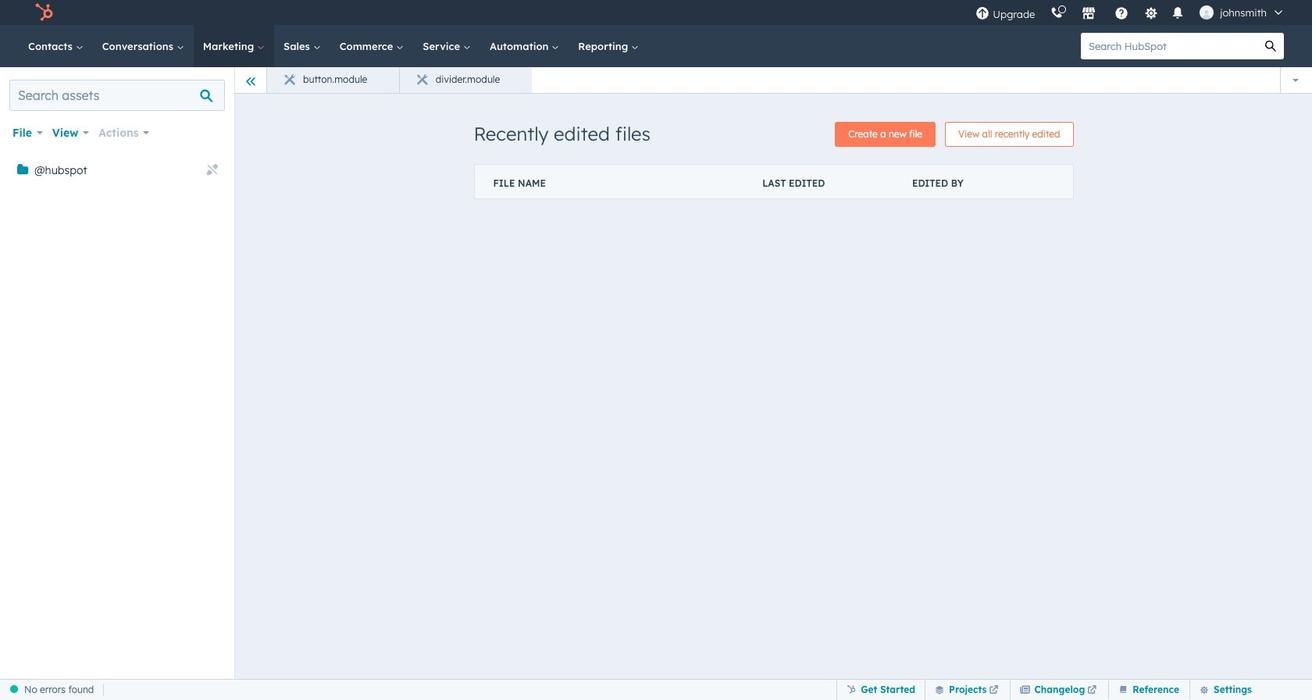 Task type: locate. For each thing, give the bounding box(es) containing it.
Search assets search field
[[9, 80, 225, 111]]

menu
[[968, 0, 1294, 25]]

marketplaces image
[[1082, 7, 1096, 21]]

link opens in a new window image
[[1088, 681, 1097, 700], [989, 686, 999, 695], [1088, 686, 1097, 695]]

navigation
[[267, 67, 532, 94]]

john smith image
[[1200, 5, 1214, 20]]



Task type: describe. For each thing, give the bounding box(es) containing it.
link opens in a new window image
[[989, 681, 999, 700]]

Search HubSpot search field
[[1081, 33, 1258, 59]]



Task type: vqa. For each thing, say whether or not it's contained in the screenshot.
Link opens in a new window image
yes



